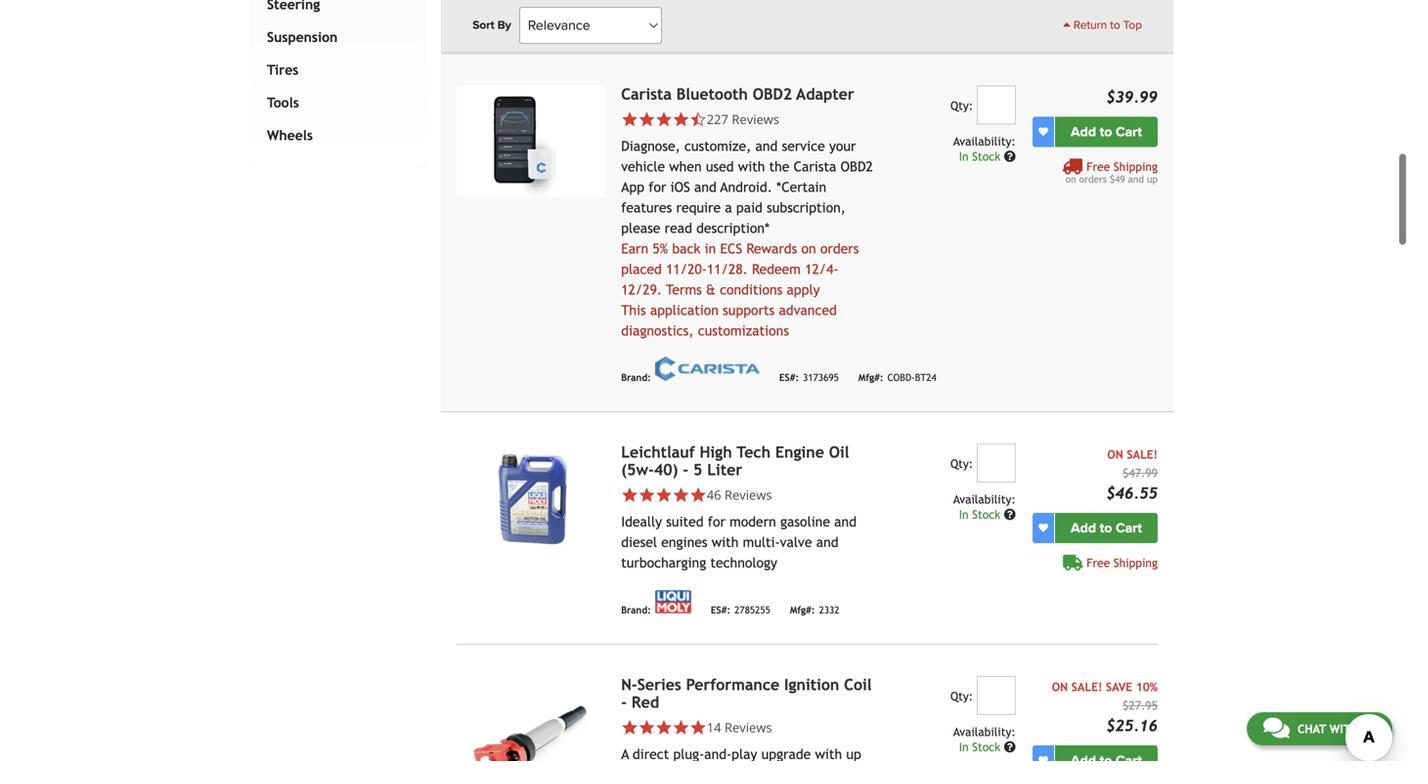 Task type: locate. For each thing, give the bounding box(es) containing it.
red
[[632, 694, 659, 712]]

es#: left the 3173695
[[779, 372, 799, 383]]

to left top at the top
[[1110, 18, 1120, 32]]

paid
[[736, 200, 763, 215]]

availability: for $39.99
[[953, 134, 1016, 148]]

read
[[665, 220, 692, 236]]

free shipping on orders $49 and up
[[1066, 160, 1158, 185]]

1 vertical spatial orders
[[820, 241, 859, 256]]

rewards
[[746, 241, 797, 256]]

add to wish list image
[[1038, 127, 1048, 137]]

shipping for free shipping on orders $49 and up
[[1114, 160, 1158, 173]]

bluetooth
[[676, 85, 748, 103]]

2 stock from the top
[[972, 508, 1000, 521]]

for left ios on the top left of page
[[649, 179, 666, 195]]

on up 12/4-
[[801, 241, 816, 256]]

0 vertical spatial es#:
[[779, 372, 799, 383]]

add up free shipping
[[1071, 520, 1096, 537]]

star image
[[621, 111, 638, 128], [638, 111, 655, 128], [655, 111, 672, 128], [672, 111, 690, 128], [621, 487, 638, 504], [655, 719, 672, 737], [672, 719, 690, 737], [690, 719, 707, 737]]

with inside the ideally suited for modern gasoline and diesel engines with multi-valve and turbocharging technology
[[712, 535, 739, 550]]

with up technology
[[712, 535, 739, 550]]

1 vertical spatial stock
[[972, 508, 1000, 521]]

on for 10%
[[1052, 680, 1068, 694]]

46 reviews link
[[621, 486, 874, 504], [707, 486, 772, 504]]

obd2 up 227 reviews
[[753, 85, 792, 103]]

cart down the $39.99
[[1116, 123, 1142, 140]]

sale! up $47.99
[[1127, 448, 1158, 461]]

1 horizontal spatial for
[[708, 514, 725, 530]]

with up android. on the right
[[738, 159, 765, 174]]

1 vertical spatial carista
[[794, 159, 836, 174]]

mfg#: left the 2332 in the bottom right of the page
[[790, 605, 815, 616]]

0 vertical spatial liqui-moly - corporate logo image
[[655, 0, 691, 23]]

free
[[1087, 160, 1110, 173], [1087, 556, 1110, 570]]

add to cart button up free shipping
[[1055, 513, 1158, 543]]

1 stock from the top
[[972, 149, 1000, 163]]

1 vertical spatial add to wish list image
[[1038, 756, 1048, 762]]

0 vertical spatial question circle image
[[1004, 509, 1016, 521]]

1 question circle image from the top
[[1004, 509, 1016, 521]]

3 stock from the top
[[972, 741, 1000, 754]]

in for leichtlauf high tech engine oil (5w-40) - 5 liter
[[959, 508, 969, 521]]

0 vertical spatial add to cart
[[1071, 123, 1142, 140]]

es#: left 2785255 in the bottom right of the page
[[711, 605, 731, 616]]

0 vertical spatial qty:
[[950, 99, 973, 112]]

cobd-
[[887, 372, 915, 383]]

2 vertical spatial availability:
[[953, 725, 1016, 739]]

es#: for tech
[[711, 605, 731, 616]]

1 cart from the top
[[1116, 123, 1142, 140]]

1 add to wish list image from the top
[[1038, 523, 1048, 533]]

es#3173695 - cobd-bt24 - carista bluetooth obd2 adapter - diagnose, customize, and service your vehicle when used with the carista obd2 app for ios and android. *certain features require a paid subscription, please read description* - carista - audi bmw volkswagen mini porsche image
[[457, 85, 605, 197]]

carista inside the diagnose, customize, and service your vehicle when used with the carista obd2 app for ios and android. *certain features require a paid subscription, please read description* earn 5% back in ecs rewards on orders placed 11/20-11/28. redeem 12/4- 12/29. terms & conditions apply this application supports advanced diagnostics, customizations
[[794, 159, 836, 174]]

cart
[[1116, 123, 1142, 140], [1116, 520, 1142, 537]]

1 horizontal spatial es#:
[[779, 372, 799, 383]]

mfg#: left cobd- at the right of the page
[[858, 372, 884, 383]]

on left $49
[[1066, 173, 1076, 185]]

liqui-moly - corporate logo image up the bluetooth
[[655, 0, 691, 23]]

conditions
[[720, 282, 783, 298]]

cart down $46.55
[[1116, 520, 1142, 537]]

liqui-moly - corporate logo image down turbocharging
[[655, 590, 691, 614]]

0 vertical spatial on
[[1107, 448, 1123, 461]]

46 reviews link down liter
[[707, 486, 772, 504]]

1 vertical spatial shipping
[[1114, 556, 1158, 570]]

1 vertical spatial in
[[959, 508, 969, 521]]

0 horizontal spatial -
[[621, 694, 627, 712]]

shipping down $46.55
[[1114, 556, 1158, 570]]

0 horizontal spatial for
[[649, 179, 666, 195]]

reviews for obd2
[[732, 110, 779, 128]]

0 horizontal spatial sale!
[[1071, 680, 1102, 694]]

1 vertical spatial obd2
[[841, 159, 873, 174]]

add to cart button
[[1055, 117, 1158, 147], [1055, 513, 1158, 543]]

on
[[1066, 173, 1076, 185], [801, 241, 816, 256]]

10%
[[1136, 680, 1158, 694]]

save
[[1106, 680, 1132, 694]]

0 vertical spatial obd2
[[753, 85, 792, 103]]

1 vertical spatial add
[[1071, 520, 1096, 537]]

sort by
[[472, 18, 511, 32]]

11/28.
[[707, 261, 748, 277]]

es#: for obd2
[[779, 372, 799, 383]]

on for $46.55
[[1107, 448, 1123, 461]]

2 vertical spatial brand:
[[621, 605, 651, 616]]

1 horizontal spatial on
[[1107, 448, 1123, 461]]

1 liqui-moly - corporate logo image from the top
[[655, 0, 691, 23]]

n-
[[621, 676, 637, 694]]

on up $47.99
[[1107, 448, 1123, 461]]

1 vertical spatial cart
[[1116, 520, 1142, 537]]

1 vertical spatial add to cart button
[[1055, 513, 1158, 543]]

diagnostics,
[[621, 323, 694, 339]]

series
[[637, 676, 681, 694]]

0 vertical spatial carista
[[621, 85, 672, 103]]

sale! inside 'on sale!                         save 10% $27.95 $25.16'
[[1071, 680, 1102, 694]]

0 vertical spatial reviews
[[732, 110, 779, 128]]

in
[[959, 149, 969, 163], [959, 508, 969, 521], [959, 741, 969, 754]]

0 vertical spatial free
[[1087, 160, 1110, 173]]

on
[[1107, 448, 1123, 461], [1052, 680, 1068, 694]]

with inside the diagnose, customize, and service your vehicle when used with the carista obd2 app for ios and android. *certain features require a paid subscription, please read description* earn 5% back in ecs rewards on orders placed 11/20-11/28. redeem 12/4- 12/29. terms & conditions apply this application supports advanced diagnostics, customizations
[[738, 159, 765, 174]]

1 horizontal spatial on
[[1066, 173, 1076, 185]]

0 vertical spatial -
[[683, 461, 689, 479]]

on inside free shipping on orders $49 and up
[[1066, 173, 1076, 185]]

1 shipping from the top
[[1114, 160, 1158, 173]]

1 vertical spatial with
[[712, 535, 739, 550]]

- left 5
[[683, 461, 689, 479]]

add to cart up free shipping on orders $49 and up
[[1071, 123, 1142, 140]]

1 vertical spatial liqui-moly - corporate logo image
[[655, 590, 691, 614]]

suspension link
[[263, 21, 405, 54]]

0 vertical spatial brand:
[[621, 14, 651, 25]]

brand: for leichtlauf
[[621, 605, 651, 616]]

2 vertical spatial in stock
[[959, 741, 1004, 754]]

1 vertical spatial for
[[708, 514, 725, 530]]

1 vertical spatial question circle image
[[1004, 742, 1016, 753]]

0 vertical spatial with
[[738, 159, 765, 174]]

on inside on sale! $47.99 $46.55
[[1107, 448, 1123, 461]]

0 vertical spatial on
[[1066, 173, 1076, 185]]

0 vertical spatial sale!
[[1127, 448, 1158, 461]]

orders up 12/4-
[[820, 241, 859, 256]]

3 brand: from the top
[[621, 605, 651, 616]]

mfg#: cobd-bt24
[[858, 372, 936, 383]]

1 horizontal spatial sale!
[[1127, 448, 1158, 461]]

terms
[[666, 282, 702, 298]]

1 vertical spatial availability:
[[953, 493, 1016, 506]]

tires
[[267, 62, 299, 78]]

free inside free shipping on orders $49 and up
[[1087, 160, 1110, 173]]

1 vertical spatial brand:
[[621, 372, 651, 383]]

return
[[1073, 18, 1107, 32]]

2 add to cart from the top
[[1071, 520, 1142, 537]]

1 add to cart from the top
[[1071, 123, 1142, 140]]

2 brand: from the top
[[621, 372, 651, 383]]

reviews down carista bluetooth obd2 adapter "link"
[[732, 110, 779, 128]]

leichtlauf high tech engine oil (5w-40) - 5 liter link
[[621, 443, 849, 479]]

-
[[683, 461, 689, 479], [621, 694, 627, 712]]

0 vertical spatial add to wish list image
[[1038, 523, 1048, 533]]

add
[[1071, 123, 1096, 140], [1071, 520, 1096, 537]]

oil
[[829, 443, 849, 461]]

free for free shipping on orders $49 and up
[[1087, 160, 1110, 173]]

0 vertical spatial to
[[1110, 18, 1120, 32]]

1 vertical spatial reviews
[[725, 486, 772, 504]]

star image
[[638, 487, 655, 504], [655, 487, 672, 504], [672, 487, 690, 504], [690, 487, 707, 504], [621, 719, 638, 737], [638, 719, 655, 737]]

back
[[672, 241, 701, 256]]

- left red
[[621, 694, 627, 712]]

free left up
[[1087, 160, 1110, 173]]

for
[[649, 179, 666, 195], [708, 514, 725, 530]]

add to cart for the add to cart "button" corresponding to $46.55's add to wish list icon
[[1071, 520, 1142, 537]]

for inside the diagnose, customize, and service your vehicle when used with the carista obd2 app for ios and android. *certain features require a paid subscription, please read description* earn 5% back in ecs rewards on orders placed 11/20-11/28. redeem 12/4- 12/29. terms & conditions apply this application supports advanced diagnostics, customizations
[[649, 179, 666, 195]]

with left us at the bottom right of the page
[[1329, 723, 1358, 736]]

2 add to cart button from the top
[[1055, 513, 1158, 543]]

1 availability: from the top
[[953, 134, 1016, 148]]

return to top
[[1070, 18, 1142, 32]]

stock
[[972, 149, 1000, 163], [972, 508, 1000, 521], [972, 741, 1000, 754]]

shipping inside free shipping on orders $49 and up
[[1114, 160, 1158, 173]]

1 vertical spatial qty:
[[950, 457, 973, 471]]

on left save
[[1052, 680, 1068, 694]]

0 vertical spatial availability:
[[953, 134, 1016, 148]]

in stock for on sale!
[[959, 508, 1004, 521]]

1 in stock from the top
[[959, 149, 1004, 163]]

ignition
[[784, 676, 839, 694]]

2 vertical spatial to
[[1100, 520, 1112, 537]]

carista down the service
[[794, 159, 836, 174]]

sale! for 10%
[[1071, 680, 1102, 694]]

app
[[621, 179, 644, 195]]

sale! inside on sale! $47.99 $46.55
[[1127, 448, 1158, 461]]

3173695
[[803, 372, 839, 383]]

0 horizontal spatial orders
[[820, 241, 859, 256]]

to for the add to cart "button" corresponding to $46.55's add to wish list icon
[[1100, 520, 1112, 537]]

to up free shipping on orders $49 and up
[[1100, 123, 1112, 140]]

0 horizontal spatial mfg#:
[[790, 605, 815, 616]]

qty:
[[950, 99, 973, 112], [950, 457, 973, 471], [950, 690, 973, 703]]

vehicle
[[621, 159, 665, 174]]

1 vertical spatial in stock
[[959, 508, 1004, 521]]

0 horizontal spatial carista
[[621, 85, 672, 103]]

to
[[1110, 18, 1120, 32], [1100, 123, 1112, 140], [1100, 520, 1112, 537]]

0 vertical spatial add to cart button
[[1055, 117, 1158, 147]]

reviews for tech
[[725, 486, 772, 504]]

2 free from the top
[[1087, 556, 1110, 570]]

12/29.
[[621, 282, 662, 298]]

availability:
[[953, 134, 1016, 148], [953, 493, 1016, 506], [953, 725, 1016, 739]]

and left up
[[1128, 173, 1144, 185]]

1 vertical spatial es#:
[[711, 605, 731, 616]]

diesel
[[621, 535, 657, 550]]

half star image
[[690, 111, 707, 128]]

0 vertical spatial for
[[649, 179, 666, 195]]

1 vertical spatial to
[[1100, 123, 1112, 140]]

46 reviews link up modern
[[621, 486, 874, 504]]

advanced
[[779, 302, 837, 318]]

0 vertical spatial cart
[[1116, 123, 1142, 140]]

sale! left save
[[1071, 680, 1102, 694]]

1 vertical spatial free
[[1087, 556, 1110, 570]]

question circle image
[[1004, 509, 1016, 521], [1004, 742, 1016, 753]]

add to cart button up free shipping on orders $49 and up
[[1055, 117, 1158, 147]]

0 horizontal spatial on
[[801, 241, 816, 256]]

bt24
[[915, 372, 936, 383]]

2 227 reviews link from the left
[[707, 110, 779, 128]]

orders inside free shipping on orders $49 and up
[[1079, 173, 1107, 185]]

earn
[[621, 241, 648, 256]]

mfg#: for carista bluetooth obd2 adapter
[[858, 372, 884, 383]]

1 horizontal spatial orders
[[1079, 173, 1107, 185]]

1 vertical spatial sale!
[[1071, 680, 1102, 694]]

$46.55
[[1106, 484, 1158, 502]]

2 add to wish list image from the top
[[1038, 756, 1048, 762]]

2 vertical spatial qty:
[[950, 690, 973, 703]]

14 reviews link
[[621, 719, 874, 737], [707, 719, 772, 737]]

1 vertical spatial on
[[1052, 680, 1068, 694]]

3 availability: from the top
[[953, 725, 1016, 739]]

orders left $49
[[1079, 173, 1107, 185]]

2 liqui-moly - corporate logo image from the top
[[655, 590, 691, 614]]

1 horizontal spatial -
[[683, 461, 689, 479]]

reviews down n-series performance ignition coil - red
[[725, 719, 772, 737]]

3 in from the top
[[959, 741, 969, 754]]

0 vertical spatial mfg#:
[[858, 372, 884, 383]]

with for for
[[712, 535, 739, 550]]

None number field
[[977, 85, 1016, 124], [977, 444, 1016, 483], [977, 676, 1016, 716], [977, 85, 1016, 124], [977, 444, 1016, 483], [977, 676, 1016, 716]]

mfg#: for leichtlauf high tech engine oil (5w-40) - 5 liter
[[790, 605, 815, 616]]

mfg#:
[[858, 372, 884, 383], [790, 605, 815, 616]]

add to cart up free shipping
[[1071, 520, 1142, 537]]

add right add to wish list image
[[1071, 123, 1096, 140]]

46
[[707, 486, 721, 504]]

carista bluetooth obd2 adapter
[[621, 85, 854, 103]]

2 availability: from the top
[[953, 493, 1016, 506]]

2 in from the top
[[959, 508, 969, 521]]

carista up the diagnose,
[[621, 85, 672, 103]]

on sale!                         save 10% $27.95 $25.16
[[1052, 680, 1158, 735]]

carista
[[621, 85, 672, 103], [794, 159, 836, 174]]

1 horizontal spatial carista
[[794, 159, 836, 174]]

ideally suited for modern gasoline and diesel engines with multi-valve and turbocharging technology
[[621, 514, 857, 571]]

1 horizontal spatial mfg#:
[[858, 372, 884, 383]]

2785255
[[734, 605, 770, 616]]

0 horizontal spatial es#:
[[711, 605, 731, 616]]

on inside 'on sale!                         save 10% $27.95 $25.16'
[[1052, 680, 1068, 694]]

obd2 down your
[[841, 159, 873, 174]]

1 free from the top
[[1087, 160, 1110, 173]]

0 horizontal spatial obd2
[[753, 85, 792, 103]]

for inside the ideally suited for modern gasoline and diesel engines with multi-valve and turbocharging technology
[[708, 514, 725, 530]]

free down $46.55
[[1087, 556, 1110, 570]]

2 14 reviews link from the left
[[707, 719, 772, 737]]

0 vertical spatial add
[[1071, 123, 1096, 140]]

add to cart
[[1071, 123, 1142, 140], [1071, 520, 1142, 537]]

1 vertical spatial mfg#:
[[790, 605, 815, 616]]

diagnose, customize, and service your vehicle when used with the carista obd2 app for ios and android. *certain features require a paid subscription, please read description* earn 5% back in ecs rewards on orders placed 11/20-11/28. redeem 12/4- 12/29. terms & conditions apply this application supports advanced diagnostics, customizations
[[621, 138, 873, 339]]

1 vertical spatial -
[[621, 694, 627, 712]]

2 shipping from the top
[[1114, 556, 1158, 570]]

1 vertical spatial on
[[801, 241, 816, 256]]

and up the at the right top
[[755, 138, 778, 154]]

suited
[[666, 514, 704, 530]]

2 in stock from the top
[[959, 508, 1004, 521]]

0 vertical spatial in
[[959, 149, 969, 163]]

0 vertical spatial in stock
[[959, 149, 1004, 163]]

0 vertical spatial shipping
[[1114, 160, 1158, 173]]

add to wish list image
[[1038, 523, 1048, 533], [1038, 756, 1048, 762]]

to up free shipping
[[1100, 520, 1112, 537]]

and down gasoline
[[816, 535, 838, 550]]

0 vertical spatial orders
[[1079, 173, 1107, 185]]

1 add to cart button from the top
[[1055, 117, 1158, 147]]

1 qty: from the top
[[950, 99, 973, 112]]

performance
[[686, 676, 780, 694]]

0 vertical spatial stock
[[972, 149, 1000, 163]]

shipping down the $39.99
[[1114, 160, 1158, 173]]

leichtlauf high tech engine oil (5w-40) - 5 liter
[[621, 443, 849, 479]]

227 reviews link
[[621, 110, 874, 128], [707, 110, 779, 128]]

(5w-
[[621, 461, 654, 479]]

in
[[705, 241, 716, 256]]

0 horizontal spatial on
[[1052, 680, 1068, 694]]

orders
[[1079, 173, 1107, 185], [820, 241, 859, 256]]

tools
[[267, 95, 299, 110]]

2 vertical spatial with
[[1329, 723, 1358, 736]]

1 vertical spatial add to cart
[[1071, 520, 1142, 537]]

engines
[[661, 535, 707, 550]]

2 qty: from the top
[[950, 457, 973, 471]]

2 vertical spatial stock
[[972, 741, 1000, 754]]

liqui-moly - corporate logo image
[[655, 0, 691, 23], [655, 590, 691, 614]]

1 horizontal spatial obd2
[[841, 159, 873, 174]]

valve
[[780, 535, 812, 550]]

for down 46
[[708, 514, 725, 530]]

2 vertical spatial in
[[959, 741, 969, 754]]

1 in from the top
[[959, 149, 969, 163]]

reviews up modern
[[725, 486, 772, 504]]



Task type: vqa. For each thing, say whether or not it's contained in the screenshot.
the Air within Air Ride link
no



Task type: describe. For each thing, give the bounding box(es) containing it.
2 cart from the top
[[1116, 520, 1142, 537]]

es#4456858 - d650-0003 - n-series performance ignition coil - red - a direct plug-and-play upgrade with up to 10% more energy output than stock! - dinan - bmw mini image
[[457, 676, 605, 762]]

12/4-
[[805, 261, 839, 277]]

es#: 3173695
[[779, 372, 839, 383]]

1 14 reviews link from the left
[[621, 719, 874, 737]]

wheels link
[[263, 119, 405, 152]]

- inside leichtlauf high tech engine oil (5w-40) - 5 liter
[[683, 461, 689, 479]]

1 227 reviews link from the left
[[621, 110, 874, 128]]

features
[[621, 200, 672, 215]]

question circle image
[[1004, 150, 1016, 162]]

gasoline
[[780, 514, 830, 530]]

add to wish list image for $25.16
[[1038, 756, 1048, 762]]

5
[[693, 461, 702, 479]]

description*
[[696, 220, 770, 236]]

- inside n-series performance ignition coil - red
[[621, 694, 627, 712]]

please
[[621, 220, 660, 236]]

and right gasoline
[[834, 514, 857, 530]]

leichtlauf
[[621, 443, 695, 461]]

sale! for $46.55
[[1127, 448, 1158, 461]]

high
[[700, 443, 732, 461]]

the
[[769, 159, 790, 174]]

multi-
[[743, 535, 780, 550]]

apply
[[787, 282, 820, 298]]

stock for on sale!
[[972, 508, 1000, 521]]

used
[[706, 159, 734, 174]]

obd2 inside the diagnose, customize, and service your vehicle when used with the carista obd2 app for ios and android. *certain features require a paid subscription, please read description* earn 5% back in ecs rewards on orders placed 11/20-11/28. redeem 12/4- 12/29. terms & conditions apply this application supports advanced diagnostics, customizations
[[841, 159, 873, 174]]

free for free shipping
[[1087, 556, 1110, 570]]

chat with us
[[1297, 723, 1376, 736]]

subscription,
[[767, 200, 846, 215]]

chat with us link
[[1247, 713, 1392, 746]]

add to cart button for $46.55's add to wish list icon
[[1055, 513, 1158, 543]]

ecs
[[720, 241, 742, 256]]

ideally
[[621, 514, 662, 530]]

n-series performance ignition coil - red link
[[621, 676, 872, 712]]

service
[[782, 138, 825, 154]]

tools link
[[263, 86, 405, 119]]

turbocharging
[[621, 555, 706, 571]]

carista bluetooth obd2 adapter link
[[621, 85, 854, 103]]

227
[[707, 110, 728, 128]]

14
[[707, 719, 721, 737]]

&
[[706, 282, 716, 298]]

free shipping
[[1087, 556, 1158, 570]]

placed
[[621, 261, 662, 277]]

n-series performance ignition coil - red
[[621, 676, 872, 712]]

40)
[[654, 461, 678, 479]]

3 qty: from the top
[[950, 690, 973, 703]]

qty: for carista bluetooth obd2 adapter
[[950, 99, 973, 112]]

tech
[[737, 443, 771, 461]]

require
[[676, 200, 721, 215]]

to inside 'link'
[[1110, 18, 1120, 32]]

up
[[1147, 173, 1158, 185]]

liter
[[707, 461, 742, 479]]

ios
[[670, 179, 690, 195]]

stock for $39.99
[[972, 149, 1000, 163]]

by
[[497, 18, 511, 32]]

comments image
[[1263, 717, 1290, 740]]

mfg#: 2332
[[790, 605, 840, 616]]

1 brand: from the top
[[621, 14, 651, 25]]

supports
[[723, 302, 775, 318]]

in for carista bluetooth obd2 adapter
[[959, 149, 969, 163]]

top
[[1123, 18, 1142, 32]]

*certain
[[776, 179, 826, 195]]

in stock for $39.99
[[959, 149, 1004, 163]]

add to cart button for add to wish list image
[[1055, 117, 1158, 147]]

suspension
[[267, 29, 338, 45]]

caret up image
[[1063, 19, 1070, 30]]

2 46 reviews link from the left
[[707, 486, 772, 504]]

$49
[[1110, 173, 1125, 185]]

add to wish list image for $46.55
[[1038, 523, 1048, 533]]

application
[[650, 302, 719, 318]]

engine
[[775, 443, 824, 461]]

on sale! $47.99 $46.55
[[1106, 448, 1158, 502]]

and up require at top
[[694, 179, 717, 195]]

and inside free shipping on orders $49 and up
[[1128, 173, 1144, 185]]

2 vertical spatial reviews
[[725, 719, 772, 737]]

this
[[621, 302, 646, 318]]

shipping for free shipping
[[1114, 556, 1158, 570]]

adapter
[[796, 85, 854, 103]]

wheels
[[267, 127, 313, 143]]

diagnose,
[[621, 138, 680, 154]]

sort
[[472, 18, 494, 32]]

2 add from the top
[[1071, 520, 1096, 537]]

coil
[[844, 676, 872, 694]]

$25.16
[[1106, 717, 1158, 735]]

1 add from the top
[[1071, 123, 1096, 140]]

android.
[[720, 179, 772, 195]]

to for the add to cart "button" for add to wish list image
[[1100, 123, 1112, 140]]

tires link
[[263, 54, 405, 86]]

227 reviews
[[707, 110, 779, 128]]

technology
[[710, 555, 777, 571]]

1 46 reviews link from the left
[[621, 486, 874, 504]]

5%
[[653, 241, 668, 256]]

46 reviews
[[707, 486, 772, 504]]

brand: for carista
[[621, 372, 651, 383]]

es#: 2785255
[[711, 605, 770, 616]]

carista - corporate logo image
[[655, 357, 760, 381]]

add to cart for the add to cart "button" for add to wish list image
[[1071, 123, 1142, 140]]

$39.99
[[1106, 88, 1158, 106]]

customize,
[[684, 138, 751, 154]]

orders inside the diagnose, customize, and service your vehicle when used with the carista obd2 app for ios and android. *certain features require a paid subscription, please read description* earn 5% back in ecs rewards on orders placed 11/20-11/28. redeem 12/4- 12/29. terms & conditions apply this application supports advanced diagnostics, customizations
[[820, 241, 859, 256]]

qty: for leichtlauf high tech engine oil (5w-40) - 5 liter
[[950, 457, 973, 471]]

3 in stock from the top
[[959, 741, 1004, 754]]

return to top link
[[1063, 17, 1142, 34]]

availability: for on sale!
[[953, 493, 1016, 506]]

chat
[[1297, 723, 1326, 736]]

11/20-
[[666, 261, 707, 277]]

es#2785255 - 2332 - leichtlauf high tech engine oil (5w-40) - 5 liter - ideally suited for modern gasoline and diesel engines with multi-valve and turbocharging technology - liqui-moly - audi bmw volkswagen mercedes benz mini porsche image
[[457, 444, 605, 555]]

on inside the diagnose, customize, and service your vehicle when used with the carista obd2 app for ios and android. *certain features require a paid subscription, please read description* earn 5% back in ecs rewards on orders placed 11/20-11/28. redeem 12/4- 12/29. terms & conditions apply this application supports advanced diagnostics, customizations
[[801, 241, 816, 256]]

us
[[1362, 723, 1376, 736]]

14 reviews
[[707, 719, 772, 737]]

$47.99
[[1123, 466, 1158, 480]]

customizations
[[698, 323, 789, 339]]

2 question circle image from the top
[[1004, 742, 1016, 753]]

a
[[725, 200, 732, 215]]

with for and
[[738, 159, 765, 174]]



